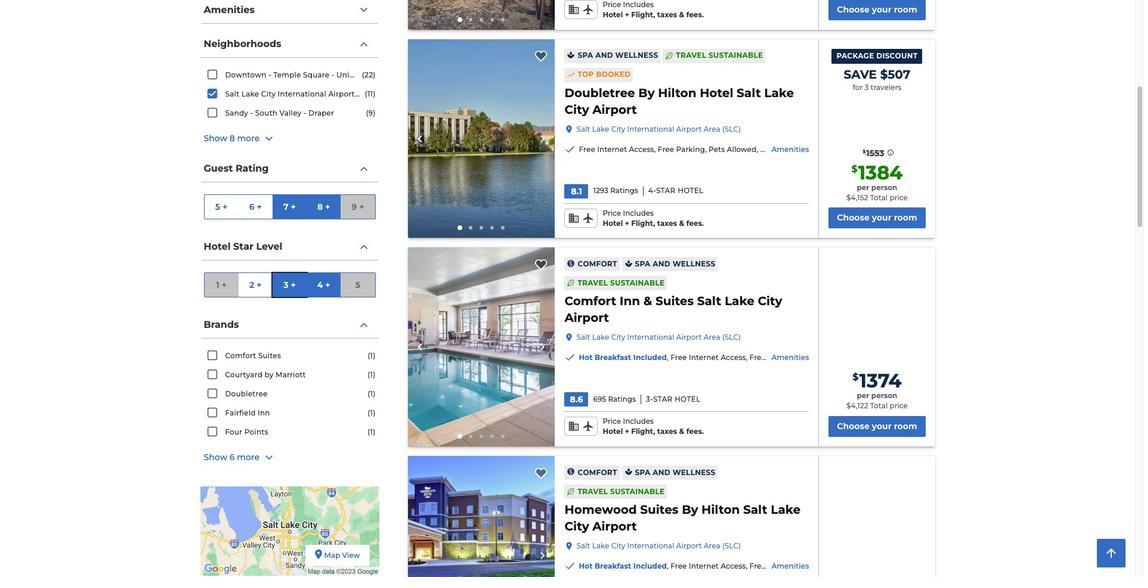 Task type: vqa. For each thing, say whether or not it's contained in the screenshot.
3rd star image from left
no



Task type: locate. For each thing, give the bounding box(es) containing it.
includes
[[623, 0, 654, 9], [623, 209, 654, 218], [623, 417, 654, 426]]

go to image #2 image
[[469, 18, 473, 21], [469, 226, 473, 230], [469, 435, 473, 439]]

ratings
[[610, 186, 638, 195], [608, 395, 636, 404]]

per inside "$ 1374 per person $4,122 total price"
[[857, 392, 870, 401]]

0 vertical spatial fees.
[[687, 10, 704, 19]]

0 horizontal spatial 6
[[230, 452, 235, 463]]

1 price from the top
[[603, 0, 621, 9]]

6 right 5 + button
[[249, 201, 255, 212]]

choose down $4,122
[[837, 421, 870, 432]]

1 access, from the top
[[721, 353, 748, 362]]

spa and wellness up booked
[[578, 51, 658, 60]]

2 vertical spatial wellness
[[673, 468, 716, 477]]

$ for 1374
[[853, 372, 859, 383]]

breakfast for comfort
[[595, 353, 631, 362]]

salt lake city international airport area (slc) for doubletree
[[577, 125, 741, 134]]

2 access, from the top
[[721, 562, 748, 571]]

2 vertical spatial your
[[872, 421, 892, 432]]

amenities
[[204, 4, 255, 15], [772, 145, 809, 154], [772, 353, 809, 362], [772, 562, 809, 571]]

included for inn
[[634, 353, 667, 362]]

2 spa, from the top
[[1062, 562, 1077, 571]]

2 vertical spatial fees.
[[687, 427, 704, 436]]

show inside button
[[204, 133, 227, 144]]

1 horizontal spatial inn
[[620, 294, 640, 309]]

more
[[237, 133, 260, 144], [237, 452, 260, 463]]

fairfield inn
[[225, 409, 270, 418]]

8 right 7 +
[[317, 201, 323, 212]]

2 choose your room button from the top
[[829, 208, 926, 229]]

2 pool, from the top
[[894, 562, 912, 571]]

0 vertical spatial choose your room
[[837, 4, 917, 15]]

person
[[872, 183, 898, 192], [872, 392, 898, 401]]

price inside "$ 1374 per person $4,122 total price"
[[890, 402, 908, 411]]

city inside 'homewood suites by hilton salt lake city airport'
[[565, 520, 589, 534]]

by inside doubletree by hilton hotel salt lake city airport
[[639, 86, 655, 100]]

, down 'homewood suites by hilton salt lake city airport' at bottom
[[667, 562, 669, 571]]

hilton
[[658, 86, 697, 100], [702, 503, 740, 517]]

3 choose your room button from the top
[[829, 416, 926, 437]]

1 vertical spatial hot
[[579, 562, 593, 571]]

go to image #5 image
[[501, 18, 505, 21], [501, 226, 505, 230], [501, 435, 505, 439]]

salt lake city international airport area (slc)
[[225, 89, 395, 98], [577, 125, 741, 134], [577, 333, 741, 342], [577, 542, 741, 551]]

choose down $4,152
[[837, 213, 870, 223]]

room down $ 1384 per person $4,152 total price at right top
[[894, 213, 917, 223]]

4
[[317, 280, 323, 290]]

spa, for homewood suites by hilton salt lake city airport
[[1062, 562, 1077, 571]]

2 included from the top
[[634, 562, 667, 571]]

1 more from the top
[[237, 133, 260, 144]]

comfort
[[578, 260, 617, 268], [565, 294, 616, 309], [225, 351, 256, 360], [578, 468, 617, 477]]

room
[[894, 4, 917, 15], [894, 213, 917, 223], [894, 421, 917, 432]]

2 vertical spatial room
[[894, 421, 917, 432]]

$ inside "$ 1374 per person $4,122 total price"
[[853, 372, 859, 383]]

inn for comfort
[[620, 294, 640, 309]]

1 pets from the top
[[801, 353, 817, 362]]

show 8 more
[[204, 133, 260, 144]]

international for homewood
[[627, 542, 674, 551]]

doubletree
[[565, 86, 635, 100], [225, 390, 268, 399]]

3 room from the top
[[894, 421, 917, 432]]

show up guest
[[204, 133, 227, 144]]

and
[[596, 51, 613, 60], [653, 260, 671, 268], [653, 468, 671, 477]]

breakfast up the 695 ratings
[[595, 353, 631, 362]]

allowed, for comfort inn & suites salt lake city airport
[[819, 353, 850, 362]]

2 total from the top
[[870, 402, 888, 411]]

wellness up homewood suites by hilton salt lake city airport element
[[673, 468, 716, 477]]

1 pool, from the top
[[894, 353, 912, 362]]

6
[[249, 201, 255, 212], [230, 452, 235, 463]]

1 swimming from the top
[[852, 353, 892, 362]]

(slc) down comfort inn & suites salt lake city airport element
[[722, 333, 741, 342]]

$ left 1553
[[863, 148, 866, 154]]

1 photo carousel region from the top
[[408, 0, 555, 30]]

four points
[[225, 428, 268, 437]]

$ inside $ 1553
[[863, 148, 866, 154]]

& inside comfort inn & suites salt lake city airport
[[644, 294, 652, 309]]

2 per from the top
[[857, 392, 870, 401]]

spa up top
[[578, 51, 593, 60]]

1 internet from the top
[[689, 353, 719, 362]]

salt inside doubletree by hilton hotel salt lake city airport
[[737, 86, 761, 100]]

area for comfort inn & suites salt lake city airport
[[704, 333, 720, 342]]

acces
[[1123, 562, 1144, 571]]

included down 'homewood suites by hilton salt lake city airport' at bottom
[[634, 562, 667, 571]]

0 horizontal spatial 3
[[284, 280, 288, 290]]

2 your from the top
[[872, 213, 892, 223]]

travel sustainable up comfort inn & suites salt lake city airport
[[578, 279, 665, 288]]

1 vertical spatial 6
[[230, 452, 235, 463]]

sustainable
[[709, 51, 763, 60], [610, 279, 665, 288], [610, 487, 665, 496]]

1 vertical spatial price includes hotel + flight, taxes & fees.
[[603, 209, 704, 228]]

8
[[230, 133, 235, 144], [317, 201, 323, 212]]

1 vertical spatial travel sustainable
[[578, 279, 665, 288]]

5 (1) from the top
[[368, 428, 376, 437]]

1 price from the top
[[890, 193, 908, 202]]

1 show from the top
[[204, 133, 227, 144]]

choose your room up package discount
[[837, 4, 917, 15]]

2 taxes from the top
[[657, 219, 677, 228]]

2 includes from the top
[[623, 209, 654, 218]]

1293 ratings
[[593, 186, 638, 195]]

0 vertical spatial center,
[[943, 353, 969, 362]]

1 vertical spatial allowed,
[[819, 562, 850, 571]]

pool, for comfort inn & suites salt lake city airport
[[894, 353, 912, 362]]

1 fitness from the top
[[914, 353, 941, 362]]

0 vertical spatial $
[[863, 148, 866, 154]]

3 (1) from the top
[[368, 390, 376, 399]]

spa for comfort
[[635, 260, 651, 268]]

+ inside "button"
[[325, 280, 330, 290]]

1 vertical spatial spa and wellness
[[635, 260, 716, 268]]

total right $4,152
[[870, 193, 888, 202]]

2 vertical spatial go to image #3 image
[[480, 435, 483, 439]]

salt lake city international airport area (slc) down downtown - temple square - university park
[[225, 89, 395, 98]]

pets
[[801, 353, 817, 362], [801, 562, 817, 571]]

0 horizontal spatial 8
[[230, 133, 235, 144]]

hot up 8.6
[[579, 353, 593, 362]]

wellness up booked
[[615, 51, 658, 60]]

hotel
[[603, 10, 623, 19], [700, 86, 734, 100], [678, 186, 704, 195], [603, 219, 623, 228], [204, 241, 231, 252], [675, 395, 701, 404], [603, 427, 623, 436]]

, up 3-star hotel
[[667, 353, 669, 362]]

2 allowed, from the top
[[819, 562, 850, 571]]

0 vertical spatial shuttle,
[[1031, 353, 1060, 362]]

lake
[[765, 86, 794, 100], [242, 89, 259, 98], [592, 125, 610, 134], [725, 294, 755, 309], [592, 333, 610, 342], [771, 503, 801, 517], [592, 542, 610, 551]]

1 vertical spatial go to image #4 image
[[490, 226, 494, 230]]

city inside doubletree by hilton hotel salt lake city airport
[[565, 102, 589, 117]]

1 vertical spatial hilton
[[702, 503, 740, 517]]

spa and wellness up comfort inn & suites salt lake city airport
[[635, 260, 716, 268]]

0 vertical spatial 8
[[230, 133, 235, 144]]

1 vertical spatial spa,
[[1062, 562, 1077, 571]]

2 parking, from the top
[[768, 562, 799, 571]]

3 right the 2 + button at the left
[[284, 280, 288, 290]]

access, for hilton
[[721, 562, 748, 571]]

your down $ 1384 per person $4,152 total price at right top
[[872, 213, 892, 223]]

0 vertical spatial and
[[596, 51, 613, 60]]

2 swimming from the top
[[852, 562, 892, 571]]

person inside "$ 1374 per person $4,122 total price"
[[872, 392, 898, 401]]

2 show from the top
[[204, 452, 227, 463]]

price down 1374
[[890, 402, 908, 411]]

go to image #5 image for 1374
[[501, 435, 505, 439]]

price inside $ 1384 per person $4,152 total price
[[890, 193, 908, 202]]

and for suites
[[653, 468, 671, 477]]

star for 1374
[[653, 395, 673, 404]]

2 vertical spatial includes
[[623, 417, 654, 426]]

1553
[[867, 148, 885, 158]]

$ left 1384
[[852, 163, 858, 175]]

parking, for comfort inn & suites salt lake city airport
[[768, 353, 799, 362]]

your
[[872, 4, 892, 15], [872, 213, 892, 223], [872, 421, 892, 432]]

2 , from the top
[[667, 562, 669, 571]]

valley
[[280, 109, 302, 118]]

courtyard by marriott
[[225, 371, 306, 379]]

3
[[865, 83, 869, 92], [284, 280, 288, 290]]

person down 1553
[[872, 183, 898, 192]]

0 vertical spatial total
[[870, 193, 888, 202]]

area down homewood suites by hilton salt lake city airport element
[[704, 542, 720, 551]]

0 horizontal spatial doubletree
[[225, 390, 268, 399]]

person inside $ 1384 per person $4,152 total price
[[872, 183, 898, 192]]

4 photo carousel region from the top
[[408, 456, 555, 578]]

1 breakfast from the top
[[595, 353, 631, 362]]

2 vertical spatial choose
[[837, 421, 870, 432]]

fees. for save $507
[[687, 219, 704, 228]]

area
[[357, 89, 374, 98], [704, 125, 720, 134], [704, 333, 720, 342], [704, 542, 720, 551]]

star left the level
[[233, 241, 254, 252]]

per up $4,122
[[857, 392, 870, 401]]

guest rating button
[[201, 156, 378, 183]]

2 vertical spatial taxes
[[657, 427, 677, 436]]

more down sandy
[[237, 133, 260, 144]]

hotel inside doubletree by hilton hotel salt lake city airport
[[700, 86, 734, 100]]

1 vertical spatial go to image #2 image
[[469, 226, 473, 230]]

spa, for comfort inn & suites salt lake city airport
[[1062, 353, 1077, 362]]

shuttle, left 'restaurant,'
[[1031, 562, 1060, 571]]

total inside "$ 1374 per person $4,122 total price"
[[870, 402, 888, 411]]

3 includes from the top
[[623, 417, 654, 426]]

choose your room down $4,122
[[837, 421, 917, 432]]

1 total from the top
[[870, 193, 888, 202]]

go to image #3 image for 1374
[[480, 435, 483, 439]]

1 (1) from the top
[[368, 351, 376, 360]]

0 vertical spatial pool,
[[894, 353, 912, 362]]

salt lake city international airport area (slc) down comfort inn & suites salt lake city airport
[[577, 333, 741, 342]]

internet down comfort inn & suites salt lake city airport element
[[689, 353, 719, 362]]

includes for 1374
[[623, 417, 654, 426]]

3 go to image #1 image from the top
[[458, 434, 462, 439]]

property building image for hot breakfast included , free internet access, free parking, pets allowed, swimming pool, fitness center, kitchen, airport shuttle, spa, restaurant, acces
[[408, 456, 555, 578]]

international down 'homewood suites by hilton salt lake city airport' at bottom
[[627, 542, 674, 551]]

2 fitness from the top
[[914, 562, 941, 571]]

go to image #1 image
[[458, 17, 462, 22], [458, 226, 462, 231], [458, 434, 462, 439]]

+ for 8 +
[[325, 201, 330, 212]]

room up discount
[[894, 4, 917, 15]]

1 center, from the top
[[943, 353, 969, 362]]

property building image
[[408, 39, 555, 238], [408, 456, 555, 578]]

hilton inside 'homewood suites by hilton salt lake city airport'
[[702, 503, 740, 517]]

2 go to image #5 image from the top
[[501, 226, 505, 230]]

swimming
[[852, 353, 892, 362], [852, 562, 892, 571]]

2 price from the top
[[603, 209, 621, 218]]

2 choose your room from the top
[[837, 213, 917, 223]]

more inside button
[[237, 133, 260, 144]]

1 horizontal spatial by
[[682, 503, 698, 517]]

choose your room button up package discount
[[829, 0, 926, 20]]

1 vertical spatial breakfast
[[595, 562, 631, 571]]

1 vertical spatial pets
[[801, 562, 817, 571]]

1 kitchen, from the top
[[971, 353, 1001, 362]]

2 internet from the top
[[689, 562, 719, 571]]

3 your from the top
[[872, 421, 892, 432]]

- left south
[[250, 109, 253, 118]]

1 vertical spatial price
[[890, 402, 908, 411]]

1 vertical spatial show
[[204, 452, 227, 463]]

1 vertical spatial go to image #1 image
[[458, 226, 462, 231]]

3 go to image #3 image from the top
[[480, 435, 483, 439]]

fitness
[[914, 353, 941, 362], [914, 562, 941, 571]]

2 vertical spatial go to image #5 image
[[501, 435, 505, 439]]

1 vertical spatial go to image #5 image
[[501, 226, 505, 230]]

0 vertical spatial swimming
[[852, 353, 892, 362]]

1 vertical spatial total
[[870, 402, 888, 411]]

(slc) down homewood suites by hilton salt lake city airport element
[[722, 542, 741, 551]]

international down downtown - temple square - university park
[[278, 89, 326, 98]]

0 vertical spatial show
[[204, 133, 227, 144]]

1 vertical spatial swimming
[[852, 562, 892, 571]]

shuttle, for comfort inn & suites salt lake city airport
[[1031, 353, 1060, 362]]

1 hot from the top
[[579, 353, 593, 362]]

photo carousel region
[[408, 0, 555, 30], [408, 39, 555, 238], [408, 248, 555, 447], [408, 456, 555, 578]]

choose your room button down $4,122
[[829, 416, 926, 437]]

lake inside doubletree by hilton hotel salt lake city airport
[[765, 86, 794, 100]]

view
[[342, 551, 360, 560]]

2 price from the top
[[890, 402, 908, 411]]

(9)
[[366, 109, 376, 118]]

0 vertical spatial ratings
[[610, 186, 638, 195]]

1 go to image #1 image from the top
[[458, 17, 462, 22]]

1 vertical spatial star
[[233, 241, 254, 252]]

2 price includes hotel + flight, taxes & fees. from the top
[[603, 209, 704, 228]]

internet for suites
[[689, 353, 719, 362]]

star right the 695 ratings
[[653, 395, 673, 404]]

, for by
[[667, 562, 669, 571]]

and for inn
[[653, 260, 671, 268]]

choose up package
[[837, 4, 870, 15]]

spa, left 'restaurant,'
[[1062, 562, 1077, 571]]

2 go to image #1 image from the top
[[458, 226, 462, 231]]

city inside comfort inn & suites salt lake city airport
[[758, 294, 783, 309]]

2 (1) from the top
[[368, 371, 376, 379]]

area down doubletree by hilton hotel salt lake city airport element
[[704, 125, 720, 134]]

hot for homewood suites by hilton salt lake city airport
[[579, 562, 593, 571]]

discount
[[877, 51, 918, 60]]

international
[[278, 89, 326, 98], [627, 125, 674, 134], [627, 333, 674, 342], [627, 542, 674, 551]]

shuttle, left accessible
[[1031, 353, 1060, 362]]

2 vertical spatial go to image #1 image
[[458, 434, 462, 439]]

travel sustainable up doubletree by hilton hotel salt lake city airport element
[[676, 51, 763, 60]]

for
[[853, 83, 863, 92]]

0 vertical spatial suites
[[656, 294, 694, 309]]

1 property building image from the top
[[408, 39, 555, 238]]

2 property building image from the top
[[408, 456, 555, 578]]

2 flight, from the top
[[631, 219, 655, 228]]

total inside $ 1384 per person $4,152 total price
[[870, 193, 888, 202]]

(1) for by
[[368, 371, 376, 379]]

1 vertical spatial person
[[872, 392, 898, 401]]

choose your room button down $4,152
[[829, 208, 926, 229]]

and up "top booked"
[[596, 51, 613, 60]]

free
[[671, 353, 687, 362], [750, 353, 766, 362], [671, 562, 687, 571], [750, 562, 766, 571]]

comfort suites
[[225, 351, 281, 360]]

included for suites
[[634, 562, 667, 571]]

$4,152
[[847, 193, 868, 202]]

internet
[[689, 353, 719, 362], [689, 562, 719, 571]]

1 allowed, from the top
[[819, 353, 850, 362]]

(slc) down doubletree by hilton hotel salt lake city airport element
[[722, 125, 741, 134]]

0 vertical spatial choose your room button
[[829, 0, 926, 20]]

per inside $ 1384 per person $4,152 total price
[[857, 183, 870, 192]]

spa up the homewood
[[635, 468, 651, 477]]

2 vertical spatial spa and wellness
[[635, 468, 716, 477]]

2 vertical spatial choose your room
[[837, 421, 917, 432]]

3 fees. from the top
[[687, 427, 704, 436]]

5 for 5 +
[[215, 201, 220, 212]]

3 go to image #5 image from the top
[[501, 435, 505, 439]]

2 vertical spatial travel sustainable
[[578, 487, 665, 496]]

$ inside $ 1384 per person $4,152 total price
[[852, 163, 858, 175]]

2 go to image #2 image from the top
[[469, 226, 473, 230]]

choose your room down $4,152
[[837, 213, 917, 223]]

comfort inn & suites salt lake city airport
[[565, 294, 783, 325]]

4 +
[[317, 280, 330, 290]]

fees.
[[687, 10, 704, 19], [687, 219, 704, 228], [687, 427, 704, 436]]

0 vertical spatial your
[[872, 4, 892, 15]]

0 vertical spatial included
[[634, 353, 667, 362]]

0 vertical spatial taxes
[[657, 10, 677, 19]]

doubletree up fairfield inn
[[225, 390, 268, 399]]

2 breakfast from the top
[[595, 562, 631, 571]]

3 price includes hotel + flight, taxes & fees. from the top
[[603, 417, 704, 436]]

0 vertical spatial price
[[890, 193, 908, 202]]

1 vertical spatial choose your room
[[837, 213, 917, 223]]

$ down 'hot breakfast included , free internet access, free parking, pets allowed, swimming pool, fitness center, kitchen, airport shuttle, spa, accessible rooms'
[[853, 372, 859, 383]]

1 horizontal spatial 8
[[317, 201, 323, 212]]

your down "$ 1374 per person $4,122 total price"
[[872, 421, 892, 432]]

2 go to image #3 image from the top
[[480, 226, 483, 230]]

lake inside comfort inn & suites salt lake city airport
[[725, 294, 755, 309]]

3 right 'for'
[[865, 83, 869, 92]]

3 flight, from the top
[[631, 427, 655, 436]]

1 vertical spatial more
[[237, 452, 260, 463]]

go to image #4 image
[[490, 18, 494, 21], [490, 226, 494, 230], [490, 435, 494, 439]]

hotel inside "hotel star level" dropdown button
[[204, 241, 231, 252]]

1 vertical spatial $
[[852, 163, 858, 175]]

0 horizontal spatial 5
[[215, 201, 220, 212]]

more down four points in the left bottom of the page
[[237, 452, 260, 463]]

international for doubletree
[[627, 125, 674, 134]]

1 vertical spatial travel
[[578, 279, 608, 288]]

ratings right 695 on the bottom of the page
[[608, 395, 636, 404]]

8 down sandy
[[230, 133, 235, 144]]

spa,
[[1062, 353, 1077, 362], [1062, 562, 1077, 571]]

internet down homewood suites by hilton salt lake city airport element
[[689, 562, 719, 571]]

person down 'hot breakfast included , free internet access, free parking, pets allowed, swimming pool, fitness center, kitchen, airport shuttle, spa, accessible rooms'
[[872, 392, 898, 401]]

1 vertical spatial 5
[[355, 280, 360, 290]]

2 hot from the top
[[579, 562, 593, 571]]

0 horizontal spatial by
[[639, 86, 655, 100]]

2 pets from the top
[[801, 562, 817, 571]]

ratings right the 1293
[[610, 186, 638, 195]]

total right $4,122
[[870, 402, 888, 411]]

star right 1293 ratings
[[656, 186, 676, 195]]

6 + button
[[238, 195, 273, 219]]

1 , from the top
[[667, 353, 669, 362]]

1 vertical spatial room
[[894, 213, 917, 223]]

by inside 'homewood suites by hilton salt lake city airport'
[[682, 503, 698, 517]]

star for save $507
[[656, 186, 676, 195]]

2 photo carousel region from the top
[[408, 39, 555, 238]]

allowed, for homewood suites by hilton salt lake city airport
[[819, 562, 850, 571]]

included up 3-
[[634, 353, 667, 362]]

inn inside comfort inn & suites salt lake city airport
[[620, 294, 640, 309]]

+ inside button
[[257, 201, 262, 212]]

(1) for points
[[368, 428, 376, 437]]

3 choose your room from the top
[[837, 421, 917, 432]]

4 (1) from the top
[[368, 409, 376, 418]]

more inside button
[[237, 452, 260, 463]]

hot
[[579, 353, 593, 362], [579, 562, 593, 571]]

1374
[[859, 370, 902, 393]]

2 go to image #4 image from the top
[[490, 226, 494, 230]]

1 vertical spatial and
[[653, 260, 671, 268]]

doubletree down "top booked"
[[565, 86, 635, 100]]

1 vertical spatial flight,
[[631, 219, 655, 228]]

1 included from the top
[[634, 353, 667, 362]]

- left temple
[[268, 70, 271, 79]]

international down comfort inn & suites salt lake city airport
[[627, 333, 674, 342]]

0 vertical spatial spa,
[[1062, 353, 1077, 362]]

3 photo carousel region from the top
[[408, 248, 555, 447]]

spa, left accessible
[[1062, 353, 1077, 362]]

suites inside comfort inn & suites salt lake city airport
[[656, 294, 694, 309]]

spa up comfort inn & suites salt lake city airport
[[635, 260, 651, 268]]

property building image for price includes hotel + flight, taxes & fees.
[[408, 39, 555, 238]]

comfort inside comfort inn & suites salt lake city airport
[[565, 294, 616, 309]]

&
[[679, 10, 685, 19], [679, 219, 685, 228], [644, 294, 652, 309], [679, 427, 685, 436]]

2 vertical spatial price includes hotel + flight, taxes & fees.
[[603, 417, 704, 436]]

neighborhoods button
[[201, 31, 378, 58]]

3 taxes from the top
[[657, 427, 677, 436]]

3 price from the top
[[603, 417, 621, 426]]

save $507
[[844, 67, 911, 81]]

and up 'homewood suites by hilton salt lake city airport' at bottom
[[653, 468, 671, 477]]

travel sustainable up the homewood
[[578, 487, 665, 496]]

2 vertical spatial and
[[653, 468, 671, 477]]

5 right 4 +
[[355, 280, 360, 290]]

0 vertical spatial go to image #1 image
[[458, 17, 462, 22]]

salt lake city international airport area (slc) down 'homewood suites by hilton salt lake city airport' at bottom
[[577, 542, 741, 551]]

room down "$ 1374 per person $4,122 total price"
[[894, 421, 917, 432]]

doubletree by hilton hotel salt lake city airport element
[[565, 85, 809, 117]]

hot down the homewood
[[579, 562, 593, 571]]

level
[[256, 241, 282, 252]]

2 more from the top
[[237, 452, 260, 463]]

1 go to image #4 image from the top
[[490, 18, 494, 21]]

$4,122
[[847, 402, 868, 411]]

1 per from the top
[[857, 183, 870, 192]]

0 vertical spatial hilton
[[658, 86, 697, 100]]

spa and wellness up 'homewood suites by hilton salt lake city airport' at bottom
[[635, 468, 716, 477]]

flight,
[[631, 10, 655, 19], [631, 219, 655, 228], [631, 427, 655, 436]]

total for 1384
[[870, 193, 888, 202]]

1 vertical spatial choose
[[837, 213, 870, 223]]

0 vertical spatial room
[[894, 4, 917, 15]]

courtyard
[[225, 371, 263, 379]]

2 vertical spatial go to image #4 image
[[490, 435, 494, 439]]

salt
[[737, 86, 761, 100], [225, 89, 239, 98], [577, 125, 590, 134], [697, 294, 721, 309], [577, 333, 590, 342], [743, 503, 768, 517], [577, 542, 590, 551]]

1 vertical spatial ,
[[667, 562, 669, 571]]

2 fees. from the top
[[687, 219, 704, 228]]

swimming for homewood suites by hilton salt lake city airport
[[852, 562, 892, 571]]

0 horizontal spatial hilton
[[658, 86, 697, 100]]

area for doubletree by hilton hotel salt lake city airport
[[704, 125, 720, 134]]

international down doubletree by hilton hotel salt lake city airport
[[627, 125, 674, 134]]

$ for 1553
[[863, 148, 866, 154]]

kitchen, for comfort inn & suites salt lake city airport
[[971, 353, 1001, 362]]

2 shuttle, from the top
[[1031, 562, 1060, 571]]

0 vertical spatial internet
[[689, 353, 719, 362]]

2 kitchen, from the top
[[971, 562, 1001, 571]]

0 vertical spatial person
[[872, 183, 898, 192]]

2 vertical spatial $
[[853, 372, 859, 383]]

1 person from the top
[[872, 183, 898, 192]]

0 vertical spatial property building image
[[408, 39, 555, 238]]

0 vertical spatial kitchen,
[[971, 353, 1001, 362]]

1 go to image #5 image from the top
[[501, 18, 505, 21]]

1 vertical spatial parking,
[[768, 562, 799, 571]]

0 vertical spatial more
[[237, 133, 260, 144]]

shuttle,
[[1031, 353, 1060, 362], [1031, 562, 1060, 571]]

area down comfort inn & suites salt lake city airport element
[[704, 333, 720, 342]]

inn
[[620, 294, 640, 309], [258, 409, 270, 418]]

1 your from the top
[[872, 4, 892, 15]]

doubletree inside doubletree by hilton hotel salt lake city airport
[[565, 86, 635, 100]]

per for 1384
[[857, 183, 870, 192]]

7
[[283, 201, 289, 212]]

2 center, from the top
[[943, 562, 969, 571]]

1 vertical spatial center,
[[943, 562, 969, 571]]

0 vertical spatial go to image #4 image
[[490, 18, 494, 21]]

0 vertical spatial includes
[[623, 0, 654, 9]]

0 vertical spatial pets
[[801, 353, 817, 362]]

price down 1384
[[890, 193, 908, 202]]

5 left the '6 +'
[[215, 201, 220, 212]]

3 go to image #2 image from the top
[[469, 435, 473, 439]]

6 down four
[[230, 452, 235, 463]]

brands button
[[201, 312, 378, 339]]

1 vertical spatial suites
[[258, 351, 281, 360]]

$
[[863, 148, 866, 154], [852, 163, 858, 175], [853, 372, 859, 383]]

travel for suites
[[578, 487, 608, 496]]

$ 1374 per person $4,122 total price
[[847, 370, 908, 411]]

fitness for homewood suites by hilton salt lake city airport
[[914, 562, 941, 571]]

choose
[[837, 4, 870, 15], [837, 213, 870, 223], [837, 421, 870, 432]]

amenities for homewood suites by hilton salt lake city airport
[[772, 562, 809, 571]]

0 vertical spatial 5
[[215, 201, 220, 212]]

0 vertical spatial per
[[857, 183, 870, 192]]

show down four
[[204, 452, 227, 463]]

travel
[[676, 51, 707, 60], [578, 279, 608, 288], [578, 487, 608, 496]]

1 vertical spatial spa
[[635, 260, 651, 268]]

breakfast down the homewood
[[595, 562, 631, 571]]

1 spa, from the top
[[1062, 353, 1077, 362]]

2 vertical spatial spa
[[635, 468, 651, 477]]

travel sustainable
[[676, 51, 763, 60], [578, 279, 665, 288], [578, 487, 665, 496]]

0 vertical spatial parking,
[[768, 353, 799, 362]]

hot for comfort inn & suites salt lake city airport
[[579, 353, 593, 362]]

suites inside 'homewood suites by hilton salt lake city airport'
[[640, 503, 679, 517]]

1 vertical spatial ratings
[[608, 395, 636, 404]]

salt lake city international airport area (slc) down doubletree by hilton hotel salt lake city airport
[[577, 125, 741, 134]]

price includes hotel + flight, taxes & fees. for save $507
[[603, 209, 704, 228]]

and up comfort inn & suites salt lake city airport
[[653, 260, 671, 268]]

0 vertical spatial allowed,
[[819, 353, 850, 362]]

go to image #3 image
[[480, 18, 483, 21], [480, 226, 483, 230], [480, 435, 483, 439]]

0 vertical spatial inn
[[620, 294, 640, 309]]

1 room from the top
[[894, 4, 917, 15]]

travel sustainable for inn
[[578, 279, 665, 288]]

2 person from the top
[[872, 392, 898, 401]]

2 choose from the top
[[837, 213, 870, 223]]

wellness up comfort inn & suites salt lake city airport element
[[673, 260, 716, 268]]

1 shuttle, from the top
[[1031, 353, 1060, 362]]

+ for 4 +
[[325, 280, 330, 290]]

1 parking, from the top
[[768, 353, 799, 362]]

show inside button
[[204, 452, 227, 463]]

spa
[[578, 51, 593, 60], [635, 260, 651, 268], [635, 468, 651, 477]]

your up package discount
[[872, 4, 892, 15]]

0 vertical spatial flight,
[[631, 10, 655, 19]]

per up $4,152
[[857, 183, 870, 192]]

1 vertical spatial kitchen,
[[971, 562, 1001, 571]]

show 6 more button
[[204, 451, 376, 465]]



Task type: describe. For each thing, give the bounding box(es) containing it.
spa and wellness for suites
[[635, 468, 716, 477]]

+ for 5 +
[[223, 201, 228, 212]]

$ 1553
[[863, 148, 885, 158]]

9 + button
[[341, 195, 375, 219]]

airport inside comfort inn & suites salt lake city airport
[[565, 311, 609, 325]]

9
[[352, 201, 357, 212]]

2 + button
[[238, 273, 273, 297]]

1 choose your room button from the top
[[829, 0, 926, 20]]

$507
[[880, 67, 911, 81]]

+ for 9 +
[[359, 201, 364, 212]]

0 vertical spatial wellness
[[615, 51, 658, 60]]

8 inside "show 8 more" button
[[230, 133, 235, 144]]

more for neighborhoods
[[237, 133, 260, 144]]

swimming pool image
[[408, 248, 555, 447]]

sandy
[[225, 109, 248, 118]]

8 +
[[317, 201, 330, 212]]

go to image #5 image for save $507
[[501, 226, 505, 230]]

area for homewood suites by hilton salt lake city airport
[[704, 542, 720, 551]]

price includes hotel + flight, taxes & fees. for 1374
[[603, 417, 704, 436]]

5 + button
[[204, 195, 238, 219]]

comfort inn & suites salt lake city airport element
[[565, 293, 809, 326]]

area down (22)
[[357, 89, 374, 98]]

sandy - south valley - draper
[[225, 109, 334, 118]]

- right valley
[[304, 109, 306, 118]]

amenities for doubletree by hilton hotel salt lake city airport
[[772, 145, 809, 154]]

1 flight, from the top
[[631, 10, 655, 19]]

go to image #2 image for 1374
[[469, 435, 473, 439]]

airport inside 'homewood suites by hilton salt lake city airport'
[[593, 520, 637, 534]]

park
[[376, 70, 393, 79]]

four
[[225, 428, 242, 437]]

fairfield
[[225, 409, 256, 418]]

6 inside button
[[230, 452, 235, 463]]

3 +
[[284, 280, 296, 290]]

$ 1384 per person $4,152 total price
[[847, 161, 908, 202]]

1
[[216, 280, 219, 290]]

+ for 3 +
[[291, 280, 296, 290]]

0 vertical spatial sustainable
[[709, 51, 763, 60]]

0 vertical spatial travel sustainable
[[676, 51, 763, 60]]

1 +
[[216, 280, 227, 290]]

doubletree for doubletree by hilton hotel salt lake city airport
[[565, 86, 635, 100]]

save
[[844, 67, 877, 81]]

7 + button
[[273, 195, 307, 219]]

(1) for suites
[[368, 351, 376, 360]]

pets for homewood suites by hilton salt lake city airport
[[801, 562, 817, 571]]

price for 1384
[[890, 193, 908, 202]]

3 + button
[[273, 273, 307, 297]]

draper
[[309, 109, 334, 118]]

- right square
[[332, 70, 334, 79]]

taxes for 1374
[[657, 427, 677, 436]]

1 choose from the top
[[837, 4, 870, 15]]

hotel star level button
[[201, 234, 378, 261]]

go to image #3 image for save $507
[[480, 226, 483, 230]]

brands
[[204, 319, 239, 330]]

5 for 5
[[355, 280, 360, 290]]

spa and wellness for inn
[[635, 260, 716, 268]]

fitness for comfort inn & suites salt lake city airport
[[914, 353, 941, 362]]

5 button
[[341, 273, 375, 297]]

points
[[245, 428, 268, 437]]

1 + button
[[204, 273, 238, 297]]

restaurant,
[[1079, 562, 1121, 571]]

4 + button
[[307, 273, 341, 297]]

8.6
[[570, 395, 583, 405]]

8 + button
[[307, 195, 341, 219]]

taxes for save $507
[[657, 219, 677, 228]]

price for save $507
[[603, 209, 621, 218]]

695
[[593, 395, 606, 404]]

3 choose from the top
[[837, 421, 870, 432]]

downtown - temple square - university park
[[225, 70, 393, 79]]

(1) for inn
[[368, 409, 376, 418]]

ratings for 1374
[[608, 395, 636, 404]]

guest rating
[[204, 163, 269, 174]]

includes for save $507
[[623, 209, 654, 218]]

2
[[249, 280, 254, 290]]

total for 1374
[[870, 402, 888, 411]]

more for brands
[[237, 452, 260, 463]]

fees. for 1374
[[687, 427, 704, 436]]

amenities button
[[201, 0, 378, 24]]

access, for suites
[[721, 353, 748, 362]]

3 inside button
[[284, 280, 288, 290]]

6 inside button
[[249, 201, 255, 212]]

1 taxes from the top
[[657, 10, 677, 19]]

doubletree for doubletree
[[225, 390, 268, 399]]

sustainable for hilton
[[610, 487, 665, 496]]

(22)
[[362, 70, 376, 79]]

flight, for save $507
[[631, 219, 655, 228]]

downtown
[[225, 70, 266, 79]]

3-
[[646, 395, 653, 404]]

person for 1374
[[872, 392, 898, 401]]

homewood suites by hilton salt lake city airport
[[565, 503, 801, 534]]

+ for 2 +
[[257, 280, 262, 290]]

salt inside comfort inn & suites salt lake city airport
[[697, 294, 721, 309]]

sustainable for suites
[[610, 279, 665, 288]]

travelers
[[871, 83, 902, 92]]

go to image #1 image for save $507
[[458, 226, 462, 231]]

for 3 travelers
[[853, 83, 902, 92]]

9 +
[[352, 201, 364, 212]]

salt lake city international airport area (slc) for comfort
[[577, 333, 741, 342]]

(slc) for homewood suites by hilton salt lake city airport
[[722, 542, 741, 551]]

1293
[[593, 186, 609, 195]]

inn for fairfield
[[258, 409, 270, 418]]

package discount
[[837, 51, 918, 60]]

amenities inside dropdown button
[[204, 4, 255, 15]]

lake inside 'homewood suites by hilton salt lake city airport'
[[771, 503, 801, 517]]

6 +
[[249, 201, 262, 212]]

star inside dropdown button
[[233, 241, 254, 252]]

, for &
[[667, 353, 669, 362]]

hilton inside doubletree by hilton hotel salt lake city airport
[[658, 86, 697, 100]]

wellness for &
[[673, 260, 716, 268]]

rating
[[236, 163, 269, 174]]

+ for 7 +
[[291, 201, 296, 212]]

5 +
[[215, 201, 228, 212]]

1 go to image #2 image from the top
[[469, 18, 473, 21]]

0 vertical spatial travel
[[676, 51, 707, 60]]

hotel star level
[[204, 241, 282, 252]]

2 room from the top
[[894, 213, 917, 223]]

show for neighborhoods
[[204, 133, 227, 144]]

accessible
[[1079, 353, 1118, 362]]

package
[[837, 51, 874, 60]]

neighborhoods
[[204, 38, 281, 49]]

breakfast for homewood
[[595, 562, 631, 571]]

(slc) right (11)
[[376, 89, 395, 98]]

1 fees. from the top
[[687, 10, 704, 19]]

(slc) for comfort inn & suites salt lake city airport
[[722, 333, 741, 342]]

travel sustainable for suites
[[578, 487, 665, 496]]

rooms
[[1120, 353, 1144, 362]]

show 6 more
[[204, 452, 260, 463]]

parking, for homewood suites by hilton salt lake city airport
[[768, 562, 799, 571]]

3-star hotel
[[646, 395, 701, 404]]

1 horizontal spatial 3
[[865, 83, 869, 92]]

1 price includes hotel + flight, taxes & fees. from the top
[[603, 0, 704, 19]]

0 vertical spatial spa
[[578, 51, 593, 60]]

(slc) for doubletree by hilton hotel salt lake city airport
[[722, 125, 741, 134]]

shuttle, for homewood suites by hilton salt lake city airport
[[1031, 562, 1060, 571]]

price for 1374
[[603, 417, 621, 426]]

+ for 6 +
[[257, 201, 262, 212]]

1 go to image #3 image from the top
[[480, 18, 483, 21]]

7 +
[[283, 201, 296, 212]]

booked
[[596, 70, 631, 79]]

amenities for comfort inn & suites salt lake city airport
[[772, 353, 809, 362]]

price for 1374
[[890, 402, 908, 411]]

8 inside 8 + button
[[317, 201, 323, 212]]

1 choose your room from the top
[[837, 4, 917, 15]]

travel for inn
[[578, 279, 608, 288]]

university
[[337, 70, 374, 79]]

1 includes from the top
[[623, 0, 654, 9]]

spa for homewood
[[635, 468, 651, 477]]

guest
[[204, 163, 233, 174]]

+ for 1 +
[[222, 280, 227, 290]]

go to image #4 image for 1374
[[490, 435, 494, 439]]

internet for hilton
[[689, 562, 719, 571]]

hot breakfast included , free internet access, free parking, pets allowed, swimming pool, fitness center, kitchen, airport shuttle, spa, accessible rooms
[[579, 353, 1144, 362]]

go to image #1 image for 1374
[[458, 434, 462, 439]]

salt inside 'homewood suites by hilton salt lake city airport'
[[743, 503, 768, 517]]

map view
[[324, 551, 360, 560]]

4-
[[648, 186, 656, 195]]

ratings for save $507
[[610, 186, 638, 195]]

center, for homewood suites by hilton salt lake city airport
[[943, 562, 969, 571]]

salt lake city international airport area (slc) for homewood
[[577, 542, 741, 551]]

go to image #2 image for save $507
[[469, 226, 473, 230]]

2 +
[[249, 280, 262, 290]]

swimming for comfort inn & suites salt lake city airport
[[852, 353, 892, 362]]

show for brands
[[204, 452, 227, 463]]

square
[[303, 70, 330, 79]]

$ for 1384
[[852, 163, 858, 175]]

person for 1384
[[872, 183, 898, 192]]

homewood
[[565, 503, 637, 517]]

international for comfort
[[627, 333, 674, 342]]

airport inside doubletree by hilton hotel salt lake city airport
[[593, 102, 637, 117]]

center, for comfort inn & suites salt lake city airport
[[943, 353, 969, 362]]

0 vertical spatial spa and wellness
[[578, 51, 658, 60]]

flight, for 1374
[[631, 427, 655, 436]]

suites for comfort suites
[[258, 351, 281, 360]]

top booked
[[578, 70, 631, 79]]

1384
[[858, 161, 903, 184]]

by
[[265, 371, 274, 379]]

8.1
[[571, 186, 582, 197]]

temple
[[273, 70, 301, 79]]

pets for comfort inn & suites salt lake city airport
[[801, 353, 817, 362]]

top
[[578, 70, 594, 79]]

hot breakfast included , free internet access, free parking, pets allowed, swimming pool, fitness center, kitchen, airport shuttle, spa, restaurant, acces
[[579, 562, 1144, 571]]

wellness for by
[[673, 468, 716, 477]]

south
[[255, 109, 278, 118]]

4-star hotel
[[648, 186, 704, 195]]

map
[[324, 551, 340, 560]]

go to image #4 image for save $507
[[490, 226, 494, 230]]

show 8 more button
[[204, 132, 376, 146]]

homewood suites by hilton salt lake city airport element
[[565, 502, 809, 535]]

695 ratings
[[593, 395, 636, 404]]



